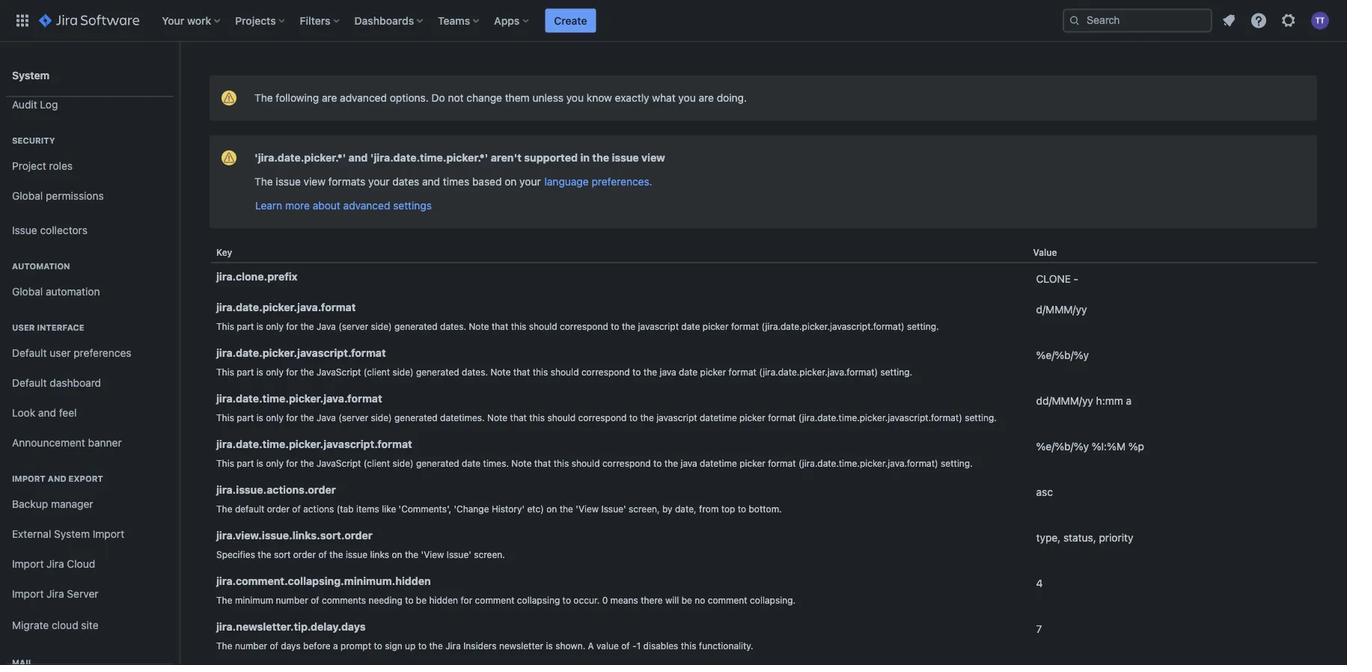 Task type: vqa. For each thing, say whether or not it's contained in the screenshot.
KAN-
no



Task type: describe. For each thing, give the bounding box(es) containing it.
side) for jira.date.time.picker.java.format
[[371, 413, 392, 423]]

'comments',
[[399, 504, 451, 514]]

options.
[[390, 92, 429, 104]]

unless
[[533, 92, 564, 104]]

java inside the jira.date.time.picker.javascript.format this part is only for the javascript (client side) generated date times. note that this should correspond to the java datetime picker format (jira.date.time.picker.java.format) setting.
[[681, 458, 697, 469]]

issue' inside jira.issue.actions.order the default order of actions (tab items like 'comments', 'change history' etc) on the 'view issue' screen, by date, from top to bottom.
[[601, 504, 626, 514]]

like
[[382, 504, 396, 514]]

picker for d/mmm/yy
[[703, 321, 729, 332]]

backup
[[12, 498, 48, 511]]

global automation link
[[6, 277, 174, 307]]

jira inside the jira.newsletter.tip.delay.days the number of days before a prompt to sign up to the jira insiders newsletter is shown. a value of -1 disables this functionality.
[[445, 641, 461, 651]]

h:mm
[[1096, 395, 1123, 407]]

this for jira.date.picker.javascript.format
[[216, 367, 234, 377]]

to left sign
[[374, 641, 382, 651]]

for for jira.date.time.picker.java.format
[[286, 413, 298, 423]]

jira.comment.collapsing.minimum.hidden the minimum number of comments needing to be hidden for comment collapsing to occur. 0 means there will be no comment collapsing.
[[216, 575, 796, 606]]

'jira.date.picker.*' and 'jira.date.time.picker.*' aren't supported in the issue view
[[254, 152, 665, 164]]

of left 1
[[621, 641, 630, 651]]

number inside jira.comment.collapsing.minimum.hidden the minimum number of comments needing to be hidden for comment collapsing to occur. 0 means there will be no comment collapsing.
[[276, 595, 308, 606]]

issue collectors
[[12, 224, 87, 237]]

system inside import and export group
[[54, 528, 90, 541]]

import for import jira cloud
[[12, 558, 44, 570]]

side) for jira.date.time.picker.javascript.format
[[393, 458, 414, 469]]

them
[[505, 92, 530, 104]]

of inside jira.view.issue.links.sort.order specifies the sort order of the issue links on the 'view issue' screen.
[[318, 550, 327, 560]]

on for language
[[505, 176, 517, 188]]

the inside jira.issue.actions.order the default order of actions (tab items like 'comments', 'change history' etc) on the 'view issue' screen, by date, from top to bottom.
[[560, 504, 573, 514]]

manager
[[51, 498, 93, 511]]

project roles link
[[6, 151, 174, 181]]

1 are from the left
[[322, 92, 337, 104]]

global permissions
[[12, 190, 104, 202]]

date for jira.date.picker.java.format
[[681, 321, 700, 332]]

following
[[276, 92, 319, 104]]

(jira.date.time.picker.javascript.format)
[[798, 413, 962, 423]]

this inside the jira.newsletter.tip.delay.days the number of days before a prompt to sign up to the jira insiders newsletter is shown. a value of -1 disables this functionality.
[[681, 641, 696, 651]]

what
[[652, 92, 676, 104]]

only for jira.date.time.picker.java.format
[[266, 413, 284, 423]]

import jira cloud link
[[6, 549, 174, 579]]

part for jira.date.picker.javascript.format
[[237, 367, 254, 377]]

external system import
[[12, 528, 124, 541]]

correspond for jira.date.picker.java.format
[[560, 321, 608, 332]]

is for jira.date.time.picker.java.format
[[256, 413, 263, 423]]

generated for jira.date.picker.javascript.format
[[416, 367, 459, 377]]

projects
[[235, 14, 276, 27]]

learn more about advanced settings link
[[254, 199, 433, 213]]

automation group
[[6, 246, 174, 311]]

jira.date.picker.java.format
[[216, 301, 356, 314]]

java inside 'jira.date.picker.javascript.format this part is only for the javascript (client side) generated dates. note that this should correspond to the java date picker format (jira.date.picker.java.format) setting.'
[[660, 367, 676, 377]]

and for 'jira.date.time.picker.*'
[[349, 152, 368, 164]]

general settings link
[[1222, 18, 1317, 42]]

1 vertical spatial view
[[304, 176, 326, 188]]

0 vertical spatial -
[[1074, 273, 1079, 285]]

cloud
[[67, 558, 95, 570]]

default dashboard
[[12, 377, 101, 389]]

filters button
[[295, 9, 345, 33]]

the up the jira.date.time.picker.javascript.format this part is only for the javascript (client side) generated date times. note that this should correspond to the java datetime picker format (jira.date.time.picker.java.format) setting.
[[640, 413, 654, 423]]

jira for cloud
[[47, 558, 64, 570]]

needing
[[369, 595, 403, 606]]

banner
[[88, 437, 122, 449]]

issue' inside jira.view.issue.links.sort.order specifies the sort order of the issue links on the 'view issue' screen.
[[447, 550, 471, 560]]

that for jira.date.picker.javascript.format
[[513, 367, 530, 377]]

your
[[162, 14, 184, 27]]

teams
[[438, 14, 470, 27]]

work
[[187, 14, 211, 27]]

jira.issue.actions.order
[[216, 484, 336, 496]]

of inside jira.issue.actions.order the default order of actions (tab items like 'comments', 'change history' etc) on the 'view issue' screen, by date, from top to bottom.
[[292, 504, 301, 514]]

backup manager link
[[6, 490, 174, 519]]

permissions
[[46, 190, 104, 202]]

this for jira.date.time.picker.javascript.format
[[216, 458, 234, 469]]

(server for jira.date.picker.java.format
[[338, 321, 368, 332]]

format inside the jira.date.time.picker.javascript.format this part is only for the javascript (client side) generated date times. note that this should correspond to the java datetime picker format (jira.date.time.picker.java.format) setting.
[[768, 458, 796, 469]]

hidden
[[429, 595, 458, 606]]

is for jira.date.picker.javascript.format
[[256, 367, 263, 377]]

projects button
[[231, 9, 291, 33]]

supported
[[524, 152, 578, 164]]

to inside jira.date.time.picker.java.format this part is only for the java (server side) generated datetimes. note that this should correspond to the javascript datetime picker format (jira.date.time.picker.javascript.format) setting.
[[629, 413, 638, 423]]

the up jira.comment.collapsing.minimum.hidden
[[330, 550, 343, 560]]

is for jira.date.picker.java.format
[[256, 321, 263, 332]]

setting. for %e/%b/%y
[[881, 367, 913, 377]]

date inside the jira.date.time.picker.javascript.format this part is only for the javascript (client side) generated date times. note that this should correspond to the java datetime picker format (jira.date.time.picker.java.format) setting.
[[462, 458, 481, 469]]

setting. for dd/mmm/yy h:mm a
[[965, 413, 997, 423]]

jira.date.time.picker.javascript.format this part is only for the javascript (client side) generated date times. note that this should correspond to the java datetime picker format (jira.date.time.picker.java.format) setting.
[[216, 438, 973, 469]]

insiders
[[463, 641, 497, 651]]

top
[[721, 504, 735, 514]]

collectors
[[40, 224, 87, 237]]

global permissions link
[[6, 181, 174, 211]]

audit log link
[[6, 90, 174, 120]]

to inside jira.issue.actions.order the default order of actions (tab items like 'comments', 'change history' etc) on the 'view issue' screen, by date, from top to bottom.
[[738, 504, 746, 514]]

that for jira.date.time.picker.java.format
[[510, 413, 527, 423]]

general
[[1230, 23, 1267, 35]]

this for jira.date.time.picker.java.format
[[529, 413, 545, 423]]

note for jira.date.picker.javascript.format
[[491, 367, 511, 377]]

collapsing
[[517, 595, 560, 606]]

learn
[[255, 199, 282, 212]]

dates
[[393, 176, 419, 188]]

global for global permissions
[[12, 190, 43, 202]]

default user preferences link
[[6, 338, 174, 368]]

from
[[699, 504, 719, 514]]

format for dd/mmm/yy h:mm a
[[768, 413, 796, 423]]

dates. for jira.date.picker.javascript.format
[[462, 367, 488, 377]]

part for jira.date.picker.java.format
[[237, 321, 254, 332]]

doing.
[[717, 92, 747, 104]]

announcement banner
[[12, 437, 122, 449]]

the up jira.date.picker.javascript.format
[[300, 321, 314, 332]]

create button
[[545, 9, 596, 33]]

banner containing your work
[[0, 0, 1347, 42]]

the down jira.date.time.picker.java.format
[[300, 413, 314, 423]]

(tab
[[337, 504, 354, 514]]

number inside the jira.newsletter.tip.delay.days the number of days before a prompt to sign up to the jira insiders newsletter is shown. a value of -1 disables this functionality.
[[235, 641, 267, 651]]

default user preferences
[[12, 347, 131, 359]]

shown.
[[556, 641, 585, 651]]

occur.
[[574, 595, 600, 606]]

%e/%b/%y for %e/%b/%y %i:%m %p
[[1036, 441, 1089, 453]]

to inside the jira.date.time.picker.javascript.format this part is only for the javascript (client side) generated date times. note that this should correspond to the java datetime picker format (jira.date.time.picker.java.format) setting.
[[654, 458, 662, 469]]

datetime inside jira.date.time.picker.java.format this part is only for the java (server side) generated datetimes. note that this should correspond to the javascript datetime picker format (jira.date.time.picker.javascript.format) setting.
[[700, 413, 737, 423]]

jira.view.issue.links.sort.order
[[216, 530, 373, 542]]

before
[[303, 641, 331, 651]]

- inside the jira.newsletter.tip.delay.days the number of days before a prompt to sign up to the jira insiders newsletter is shown. a value of -1 disables this functionality.
[[632, 641, 637, 651]]

no
[[695, 595, 705, 606]]

jira.newsletter.tip.delay.days
[[216, 621, 366, 633]]

should inside the jira.date.time.picker.javascript.format this part is only for the javascript (client side) generated date times. note that this should correspond to the java datetime picker format (jira.date.time.picker.java.format) setting.
[[572, 458, 600, 469]]

the down jira.date.picker.javascript.format
[[300, 367, 314, 377]]

the up jira.date.time.picker.java.format this part is only for the java (server side) generated datetimes. note that this should correspond to the javascript datetime picker format (jira.date.time.picker.javascript.format) setting.
[[644, 367, 657, 377]]

announcement banner link
[[6, 428, 174, 458]]

up
[[405, 641, 416, 651]]

jira.newsletter.tip.delay.days the number of days before a prompt to sign up to the jira insiders newsletter is shown. a value of -1 disables this functionality.
[[216, 621, 753, 651]]

import jira server
[[12, 588, 98, 600]]

jira.view.issue.links.sort.order specifies the sort order of the issue links on the 'view issue' screen.
[[216, 530, 505, 560]]

is for jira.date.time.picker.javascript.format
[[256, 458, 263, 469]]

and for feel
[[38, 407, 56, 419]]

language preferences. link
[[544, 175, 653, 189]]

of left days at the bottom of the page
[[270, 641, 278, 651]]

this inside the jira.date.time.picker.javascript.format this part is only for the javascript (client side) generated date times. note that this should correspond to the java datetime picker format (jira.date.time.picker.java.format) setting.
[[554, 458, 569, 469]]

priority
[[1099, 532, 1134, 544]]

bottom.
[[749, 504, 782, 514]]

for for jira.date.picker.java.format
[[286, 321, 298, 332]]

external system import link
[[6, 519, 174, 549]]

on inside jira.issue.actions.order the default order of actions (tab items like 'comments', 'change history' etc) on the 'view issue' screen, by date, from top to bottom.
[[547, 504, 557, 514]]

the for jira.comment.collapsing.minimum.hidden
[[216, 595, 232, 606]]

correspond for jira.date.time.picker.java.format
[[578, 413, 627, 423]]

to inside 'jira.date.picker.javascript.format this part is only for the javascript (client side) generated dates. note that this should correspond to the java date picker format (jira.date.picker.java.format) setting.'
[[633, 367, 641, 377]]

format for %e/%b/%y
[[729, 367, 757, 377]]

only for jira.date.time.picker.javascript.format
[[266, 458, 284, 469]]

to right up
[[418, 641, 427, 651]]

sign
[[385, 641, 402, 651]]

jira.date.time.picker.java.format this part is only for the java (server side) generated datetimes. note that this should correspond to the javascript datetime picker format (jira.date.time.picker.javascript.format) setting.
[[216, 393, 997, 423]]

this for jira.date.picker.java.format
[[511, 321, 526, 332]]

user interface
[[12, 323, 84, 333]]

advanced
[[210, 19, 288, 40]]

a inside the jira.newsletter.tip.delay.days the number of days before a prompt to sign up to the jira insiders newsletter is shown. a value of -1 disables this functionality.
[[333, 641, 338, 651]]

default for default dashboard
[[12, 377, 47, 389]]

correspond for jira.date.picker.javascript.format
[[582, 367, 630, 377]]

security
[[12, 136, 55, 146]]

setting. for d/mmm/yy
[[907, 321, 939, 332]]

part for jira.date.time.picker.java.format
[[237, 413, 254, 423]]

the right "links"
[[405, 550, 419, 560]]

to left the occur.
[[563, 595, 571, 606]]

should for jira.date.picker.java.format
[[529, 321, 557, 332]]

help image
[[1250, 12, 1268, 30]]

'view inside jira.issue.actions.order the default order of actions (tab items like 'comments', 'change history' etc) on the 'view issue' screen, by date, from top to bottom.
[[576, 504, 599, 514]]

%e/%b/%y %i:%m %p
[[1036, 441, 1144, 453]]

audit log
[[12, 99, 58, 111]]

to inside jira.date.picker.java.format this part is only for the java (server side) generated dates. note that this should correspond to the javascript date picker format (jira.date.picker.javascript.format) setting.
[[611, 321, 619, 332]]

2 comment from the left
[[708, 595, 748, 606]]

this for jira.date.picker.java.format
[[216, 321, 234, 332]]

datetimes.
[[440, 413, 485, 423]]

look and feel
[[12, 407, 77, 419]]

1 be from the left
[[416, 595, 427, 606]]

feel
[[59, 407, 77, 419]]

a
[[588, 641, 594, 651]]

the for jira.newsletter.tip.delay.days
[[216, 641, 232, 651]]

value
[[1033, 247, 1057, 258]]

jira.date.picker.javascript.format
[[216, 347, 386, 359]]

generated for jira.date.time.picker.javascript.format
[[416, 458, 459, 469]]

should for jira.date.picker.javascript.format
[[551, 367, 579, 377]]

note inside the jira.date.time.picker.javascript.format this part is only for the javascript (client side) generated date times. note that this should correspond to the java datetime picker format (jira.date.time.picker.java.format) setting.
[[512, 458, 532, 469]]

4
[[1036, 578, 1043, 590]]

of inside jira.comment.collapsing.minimum.hidden the minimum number of comments needing to be hidden for comment collapsing to occur. 0 means there will be no comment collapsing.
[[311, 595, 319, 606]]

(server for jira.date.time.picker.java.format
[[338, 413, 368, 423]]

java for jira.date.picker.java.format
[[317, 321, 336, 332]]

'jira.date.picker.*'
[[254, 152, 346, 164]]

look
[[12, 407, 35, 419]]

note for jira.date.picker.java.format
[[469, 321, 489, 332]]

exactly
[[615, 92, 649, 104]]

jira for server
[[47, 588, 64, 600]]



Task type: locate. For each thing, give the bounding box(es) containing it.
0 horizontal spatial 'view
[[421, 550, 444, 560]]

should for jira.date.time.picker.java.format
[[547, 413, 576, 423]]

that inside jira.date.picker.java.format this part is only for the java (server side) generated dates. note that this should correspond to the javascript date picker format (jira.date.picker.javascript.format) setting.
[[492, 321, 508, 332]]

to up jira.date.time.picker.java.format this part is only for the java (server side) generated datetimes. note that this should correspond to the javascript datetime picker format (jira.date.time.picker.javascript.format) setting.
[[633, 367, 641, 377]]

%p
[[1129, 441, 1144, 453]]

1 horizontal spatial be
[[682, 595, 692, 606]]

0 vertical spatial on
[[505, 176, 517, 188]]

global down project
[[12, 190, 43, 202]]

is down jira.date.time.picker.java.format
[[256, 413, 263, 423]]

picker inside the jira.date.time.picker.javascript.format this part is only for the javascript (client side) generated date times. note that this should correspond to the java datetime picker format (jira.date.time.picker.java.format) setting.
[[740, 458, 766, 469]]

the right in
[[592, 152, 609, 164]]

language
[[545, 176, 589, 188]]

(server inside jira.date.time.picker.java.format this part is only for the java (server side) generated datetimes. note that this should correspond to the javascript datetime picker format (jira.date.time.picker.javascript.format) setting.
[[338, 413, 368, 423]]

%e/%b/%y for %e/%b/%y
[[1036, 349, 1089, 362]]

this for jira.date.picker.javascript.format
[[533, 367, 548, 377]]

0 horizontal spatial be
[[416, 595, 427, 606]]

part inside the jira.date.time.picker.javascript.format this part is only for the javascript (client side) generated date times. note that this should correspond to the java datetime picker format (jira.date.time.picker.java.format) setting.
[[237, 458, 254, 469]]

is up "jira.issue.actions.order"
[[256, 458, 263, 469]]

1 vertical spatial system
[[54, 528, 90, 541]]

0 horizontal spatial system
[[12, 69, 49, 81]]

1 vertical spatial java
[[681, 458, 697, 469]]

1 horizontal spatial order
[[293, 550, 316, 560]]

0 horizontal spatial your
[[368, 176, 390, 188]]

1 your from the left
[[368, 176, 390, 188]]

this inside 'jira.date.picker.javascript.format this part is only for the javascript (client side) generated dates. note that this should correspond to the java date picker format (jira.date.picker.java.format) setting.'
[[216, 367, 234, 377]]

jira
[[47, 558, 64, 570], [47, 588, 64, 600], [445, 641, 461, 651]]

java up the jira.date.time.picker.javascript.format
[[317, 413, 336, 423]]

order down "jira.issue.actions.order"
[[267, 504, 290, 514]]

the left 'default'
[[216, 504, 232, 514]]

settings image
[[1280, 12, 1298, 30]]

automation
[[46, 286, 100, 298]]

should inside jira.date.picker.java.format this part is only for the java (server side) generated dates. note that this should correspond to the javascript date picker format (jira.date.picker.javascript.format) setting.
[[529, 321, 557, 332]]

0 horizontal spatial issue
[[276, 176, 301, 188]]

advanced for settings
[[343, 199, 390, 212]]

0 horizontal spatial on
[[392, 550, 402, 560]]

only for jira.date.picker.java.format
[[266, 321, 284, 332]]

on right based
[[505, 176, 517, 188]]

clone -
[[1036, 273, 1079, 285]]

global for global automation
[[12, 286, 43, 298]]

to right needing
[[405, 595, 414, 606]]

setting.
[[907, 321, 939, 332], [881, 367, 913, 377], [965, 413, 997, 423], [941, 458, 973, 469]]

java inside jira.date.picker.java.format this part is only for the java (server side) generated dates. note that this should correspond to the javascript date picker format (jira.date.picker.javascript.format) setting.
[[317, 321, 336, 332]]

part up "jira.issue.actions.order"
[[237, 458, 254, 469]]

on right etc)
[[547, 504, 557, 514]]

2 javascript from the top
[[317, 458, 361, 469]]

should inside jira.date.time.picker.java.format this part is only for the java (server side) generated datetimes. note that this should correspond to the javascript datetime picker format (jira.date.time.picker.javascript.format) setting.
[[547, 413, 576, 423]]

should up the jira.date.time.picker.javascript.format this part is only for the javascript (client side) generated date times. note that this should correspond to the java datetime picker format (jira.date.time.picker.java.format) setting.
[[547, 413, 576, 423]]

only down jira.date.picker.java.format
[[266, 321, 284, 332]]

0 vertical spatial date
[[681, 321, 700, 332]]

1 vertical spatial advanced
[[343, 199, 390, 212]]

your left dates
[[368, 176, 390, 188]]

2 part from the top
[[237, 367, 254, 377]]

dashboards
[[354, 14, 414, 27]]

announcement
[[12, 437, 85, 449]]

that inside jira.date.time.picker.java.format this part is only for the java (server side) generated datetimes. note that this should correspond to the javascript datetime picker format (jira.date.time.picker.javascript.format) setting.
[[510, 413, 527, 423]]

of up jira.comment.collapsing.minimum.hidden
[[318, 550, 327, 560]]

export
[[69, 474, 103, 484]]

picker
[[703, 321, 729, 332], [700, 367, 726, 377], [740, 413, 766, 423], [740, 458, 766, 469]]

audit
[[12, 99, 37, 111]]

1 horizontal spatial number
[[276, 595, 308, 606]]

java inside jira.date.time.picker.java.format this part is only for the java (server side) generated datetimes. note that this should correspond to the javascript datetime picker format (jira.date.time.picker.javascript.format) setting.
[[317, 413, 336, 423]]

links
[[370, 550, 389, 560]]

3 part from the top
[[237, 413, 254, 423]]

only inside jira.date.picker.java.format this part is only for the java (server side) generated dates. note that this should correspond to the javascript date picker format (jira.date.picker.javascript.format) setting.
[[266, 321, 284, 332]]

2 global from the top
[[12, 286, 43, 298]]

1 (client from the top
[[364, 367, 390, 377]]

system up "audit log"
[[12, 69, 49, 81]]

generated for jira.date.time.picker.java.format
[[394, 413, 438, 423]]

default
[[235, 504, 264, 514]]

and up backup manager
[[48, 474, 66, 484]]

your profile and settings image
[[1311, 12, 1329, 30]]

setting. inside jira.date.picker.java.format this part is only for the java (server side) generated dates. note that this should correspond to the javascript date picker format (jira.date.picker.javascript.format) setting.
[[907, 321, 939, 332]]

setting. inside the jira.date.time.picker.javascript.format this part is only for the javascript (client side) generated date times. note that this should correspond to the java datetime picker format (jira.date.time.picker.java.format) setting.
[[941, 458, 973, 469]]

correspond up jira.date.time.picker.java.format this part is only for the java (server side) generated datetimes. note that this should correspond to the javascript datetime picker format (jira.date.time.picker.javascript.format) setting.
[[582, 367, 630, 377]]

2 default from the top
[[12, 377, 47, 389]]

part inside jira.date.time.picker.java.format this part is only for the java (server side) generated datetimes. note that this should correspond to the javascript datetime picker format (jira.date.time.picker.javascript.format) setting.
[[237, 413, 254, 423]]

key
[[216, 247, 232, 258]]

'view right etc)
[[576, 504, 599, 514]]

jira.clone.prefix
[[216, 271, 298, 283]]

part down jira.date.picker.javascript.format
[[237, 367, 254, 377]]

2 vertical spatial date
[[462, 458, 481, 469]]

import and export
[[12, 474, 103, 484]]

global inside the security 'group'
[[12, 190, 43, 202]]

correspond up 'jira.date.picker.javascript.format this part is only for the javascript (client side) generated dates. note that this should correspond to the java date picker format (jira.date.picker.java.format) setting.'
[[560, 321, 608, 332]]

picker inside jira.date.time.picker.java.format this part is only for the java (server side) generated datetimes. note that this should correspond to the javascript datetime picker format (jira.date.time.picker.javascript.format) setting.
[[740, 413, 766, 423]]

backup manager
[[12, 498, 93, 511]]

generated inside jira.date.picker.java.format this part is only for the java (server side) generated dates. note that this should correspond to the javascript date picker format (jira.date.picker.javascript.format) setting.
[[394, 321, 438, 332]]

(client for jira.date.picker.javascript.format
[[364, 367, 390, 377]]

1 vertical spatial %e/%b/%y
[[1036, 441, 1089, 453]]

4 part from the top
[[237, 458, 254, 469]]

side) for jira.date.picker.javascript.format
[[393, 367, 414, 377]]

1 vertical spatial order
[[293, 550, 316, 560]]

for for jira.date.picker.javascript.format
[[286, 367, 298, 377]]

1 vertical spatial datetime
[[700, 458, 737, 469]]

1 (server from the top
[[338, 321, 368, 332]]

0 vertical spatial java
[[660, 367, 676, 377]]

this right the times.
[[554, 458, 569, 469]]

order inside jira.view.issue.links.sort.order specifies the sort order of the issue links on the 'view issue' screen.
[[293, 550, 316, 560]]

1 vertical spatial global
[[12, 286, 43, 298]]

0 horizontal spatial a
[[333, 641, 338, 651]]

javascript
[[317, 367, 361, 377], [317, 458, 361, 469]]

this down jira.date.picker.java.format this part is only for the java (server side) generated dates. note that this should correspond to the javascript date picker format (jira.date.picker.javascript.format) setting.
[[533, 367, 548, 377]]

are left the doing.
[[699, 92, 714, 104]]

0 vertical spatial order
[[267, 504, 290, 514]]

for inside jira.comment.collapsing.minimum.hidden the minimum number of comments needing to be hidden for comment collapsing to occur. 0 means there will be no comment collapsing.
[[461, 595, 472, 606]]

picker for %e/%b/%y
[[700, 367, 726, 377]]

issue for jira.view.issue.links.sort.order specifies the sort order of the issue links on the 'view issue' screen.
[[346, 550, 368, 560]]

and inside group
[[48, 474, 66, 484]]

issue' left screen. at the bottom of the page
[[447, 550, 471, 560]]

2 (client from the top
[[364, 458, 390, 469]]

0 horizontal spatial order
[[267, 504, 290, 514]]

of left actions
[[292, 504, 301, 514]]

the right up
[[429, 641, 443, 651]]

import for import jira server
[[12, 588, 44, 600]]

that for jira.date.picker.java.format
[[492, 321, 508, 332]]

0 vertical spatial java
[[317, 321, 336, 332]]

notifications image
[[1220, 12, 1238, 30]]

side) inside jira.date.picker.java.format this part is only for the java (server side) generated dates. note that this should correspond to the javascript date picker format (jira.date.picker.javascript.format) setting.
[[371, 321, 392, 332]]

2 be from the left
[[682, 595, 692, 606]]

2 vertical spatial on
[[392, 550, 402, 560]]

global automation
[[12, 286, 100, 298]]

0 vertical spatial javascript
[[638, 321, 679, 332]]

correspond up the jira.date.time.picker.javascript.format this part is only for the javascript (client side) generated date times. note that this should correspond to the java datetime picker format (jira.date.time.picker.java.format) setting.
[[578, 413, 627, 423]]

to right top
[[738, 504, 746, 514]]

sidebar navigation image
[[163, 60, 196, 90]]

0 vertical spatial datetime
[[700, 413, 737, 423]]

system down manager
[[54, 528, 90, 541]]

correspond inside jira.date.picker.java.format this part is only for the java (server side) generated dates. note that this should correspond to the javascript date picker format (jira.date.picker.javascript.format) setting.
[[560, 321, 608, 332]]

the inside jira.comment.collapsing.minimum.hidden the minimum number of comments needing to be hidden for comment collapsing to occur. 0 means there will be no comment collapsing.
[[216, 595, 232, 606]]

for down jira.date.picker.javascript.format
[[286, 367, 298, 377]]

settings right projects dropdown button
[[292, 19, 357, 40]]

1 horizontal spatial are
[[699, 92, 714, 104]]

on inside jira.view.issue.links.sort.order specifies the sort order of the issue links on the 'view issue' screen.
[[392, 550, 402, 560]]

1 horizontal spatial view
[[642, 152, 665, 164]]

0 vertical spatial (server
[[338, 321, 368, 332]]

generated inside 'jira.date.picker.javascript.format this part is only for the javascript (client side) generated dates. note that this should correspond to the java date picker format (jira.date.picker.java.format) setting.'
[[416, 367, 459, 377]]

for
[[286, 321, 298, 332], [286, 367, 298, 377], [286, 413, 298, 423], [286, 458, 298, 469], [461, 595, 472, 606]]

import down backup manager link
[[93, 528, 124, 541]]

is inside the jira.date.time.picker.javascript.format this part is only for the javascript (client side) generated date times. note that this should correspond to the java datetime picker format (jira.date.time.picker.java.format) setting.
[[256, 458, 263, 469]]

1 horizontal spatial issue
[[346, 550, 368, 560]]

be left hidden
[[416, 595, 427, 606]]

default for default user preferences
[[12, 347, 47, 359]]

part down jira.date.time.picker.java.format
[[237, 413, 254, 423]]

generated for jira.date.picker.java.format
[[394, 321, 438, 332]]

date inside 'jira.date.picker.javascript.format this part is only for the javascript (client side) generated dates. note that this should correspond to the java date picker format (jira.date.picker.java.format) setting.'
[[679, 367, 698, 377]]

the right etc)
[[560, 504, 573, 514]]

issue for 'jira.date.picker.*' and 'jira.date.time.picker.*' aren't supported in the issue view
[[612, 152, 639, 164]]

0 vertical spatial javascript
[[317, 367, 361, 377]]

side) inside 'jira.date.picker.javascript.format this part is only for the javascript (client side) generated dates. note that this should correspond to the java date picker format (jira.date.picker.java.format) setting.'
[[393, 367, 414, 377]]

default dashboard link
[[6, 368, 174, 398]]

0 vertical spatial %e/%b/%y
[[1036, 349, 1089, 362]]

4 this from the top
[[216, 458, 234, 469]]

1 horizontal spatial you
[[678, 92, 696, 104]]

javascript inside jira.date.time.picker.java.format this part is only for the java (server side) generated datetimes. note that this should correspond to the javascript datetime picker format (jira.date.time.picker.javascript.format) setting.
[[657, 413, 697, 423]]

jira.comment.collapsing.minimum.hidden
[[216, 575, 431, 588]]

1 only from the top
[[266, 321, 284, 332]]

0 vertical spatial global
[[12, 190, 43, 202]]

advanced down formats
[[343, 199, 390, 212]]

part
[[237, 321, 254, 332], [237, 367, 254, 377], [237, 413, 254, 423], [237, 458, 254, 469]]

settings left your profile and settings icon
[[1270, 23, 1310, 35]]

correspond inside jira.date.time.picker.java.format this part is only for the java (server side) generated datetimes. note that this should correspond to the javascript datetime picker format (jira.date.time.picker.javascript.format) setting.
[[578, 413, 627, 423]]

global down automation
[[12, 286, 43, 298]]

2 horizontal spatial issue
[[612, 152, 639, 164]]

1 default from the top
[[12, 347, 47, 359]]

1 horizontal spatial your
[[520, 176, 541, 188]]

specifies
[[216, 550, 255, 560]]

import and export group
[[6, 458, 174, 647]]

this inside 'jira.date.picker.javascript.format this part is only for the javascript (client side) generated dates. note that this should correspond to the java date picker format (jira.date.picker.java.format) setting.'
[[533, 367, 548, 377]]

apps button
[[490, 9, 535, 33]]

search image
[[1069, 15, 1081, 27]]

(client inside 'jira.date.picker.javascript.format this part is only for the javascript (client side) generated dates. note that this should correspond to the java date picker format (jira.date.picker.java.format) setting.'
[[364, 367, 390, 377]]

import jira server link
[[6, 579, 174, 609]]

of down jira.comment.collapsing.minimum.hidden
[[311, 595, 319, 606]]

0 horizontal spatial number
[[235, 641, 267, 651]]

that inside 'jira.date.picker.javascript.format this part is only for the javascript (client side) generated dates. note that this should correspond to the java date picker format (jira.date.picker.java.format) setting.'
[[513, 367, 530, 377]]

project
[[12, 160, 46, 172]]

2 vertical spatial jira
[[445, 641, 461, 651]]

0 vertical spatial a
[[1126, 395, 1132, 407]]

should down jira.date.time.picker.java.format this part is only for the java (server side) generated datetimes. note that this should correspond to the javascript datetime picker format (jira.date.time.picker.javascript.format) setting.
[[572, 458, 600, 469]]

times
[[443, 176, 469, 188]]

is down jira.date.picker.java.format
[[256, 321, 263, 332]]

comment up the jira.newsletter.tip.delay.days the number of days before a prompt to sign up to the jira insiders newsletter is shown. a value of -1 disables this functionality.
[[475, 595, 515, 606]]

import for import and export
[[12, 474, 46, 484]]

1 this from the top
[[216, 321, 234, 332]]

settings for advanced settings
[[292, 19, 357, 40]]

date inside jira.date.picker.java.format this part is only for the java (server side) generated dates. note that this should correspond to the javascript date picker format (jira.date.picker.javascript.format) setting.
[[681, 321, 700, 332]]

default up look
[[12, 377, 47, 389]]

format inside 'jira.date.picker.javascript.format this part is only for the javascript (client side) generated dates. note that this should correspond to the java date picker format (jira.date.picker.java.format) setting.'
[[729, 367, 757, 377]]

issue
[[12, 224, 37, 237]]

1 horizontal spatial settings
[[1270, 23, 1310, 35]]

1 vertical spatial on
[[547, 504, 557, 514]]

is
[[256, 321, 263, 332], [256, 367, 263, 377], [256, 413, 263, 423], [256, 458, 263, 469], [546, 641, 553, 651]]

should inside 'jira.date.picker.javascript.format this part is only for the javascript (client side) generated dates. note that this should correspond to the java date picker format (jira.date.picker.java.format) setting.'
[[551, 367, 579, 377]]

for down jira.date.time.picker.java.format
[[286, 413, 298, 423]]

this inside jira.date.time.picker.java.format this part is only for the java (server side) generated datetimes. note that this should correspond to the javascript datetime picker format (jira.date.time.picker.javascript.format) setting.
[[216, 413, 234, 423]]

1 vertical spatial javascript
[[657, 413, 697, 423]]

advanced for options.
[[340, 92, 387, 104]]

1 horizontal spatial system
[[54, 528, 90, 541]]

you right what
[[678, 92, 696, 104]]

security group
[[6, 120, 174, 216]]

primary element
[[9, 0, 1063, 42]]

that inside the jira.date.time.picker.javascript.format this part is only for the javascript (client side) generated date times. note that this should correspond to the java datetime picker format (jira.date.time.picker.java.format) setting.
[[534, 458, 551, 469]]

the up learn
[[254, 176, 273, 188]]

%e/%b/%y down dd/mmm/yy
[[1036, 441, 1089, 453]]

migrate
[[12, 619, 49, 632]]

1 java from the top
[[317, 321, 336, 332]]

javascript for jira.date.picker.java.format
[[638, 321, 679, 332]]

view up "preferences."
[[642, 152, 665, 164]]

system
[[12, 69, 49, 81], [54, 528, 90, 541]]

java up jira.date.time.picker.java.format this part is only for the java (server side) generated datetimes. note that this should correspond to the javascript datetime picker format (jira.date.time.picker.javascript.format) setting.
[[660, 367, 676, 377]]

order
[[267, 504, 290, 514], [293, 550, 316, 560]]

about
[[313, 199, 340, 212]]

1 horizontal spatial -
[[1074, 273, 1079, 285]]

correspond inside the jira.date.time.picker.javascript.format this part is only for the javascript (client side) generated date times. note that this should correspond to the java datetime picker format (jira.date.time.picker.java.format) setting.
[[602, 458, 651, 469]]

1 %e/%b/%y from the top
[[1036, 349, 1089, 362]]

the left following
[[254, 92, 273, 104]]

1 vertical spatial (client
[[364, 458, 390, 469]]

2 java from the top
[[317, 413, 336, 423]]

setting. inside jira.date.time.picker.java.format this part is only for the java (server side) generated datetimes. note that this should correspond to the javascript datetime picker format (jira.date.time.picker.javascript.format) setting.
[[965, 413, 997, 423]]

for down the jira.date.time.picker.javascript.format
[[286, 458, 298, 469]]

import inside import jira server "link"
[[12, 588, 44, 600]]

for right hidden
[[461, 595, 472, 606]]

1 vertical spatial issue
[[276, 176, 301, 188]]

1 vertical spatial dates.
[[462, 367, 488, 377]]

2 horizontal spatial on
[[547, 504, 557, 514]]

(client for jira.date.time.picker.javascript.format
[[364, 458, 390, 469]]

picker inside 'jira.date.picker.javascript.format this part is only for the javascript (client side) generated dates. note that this should correspond to the java date picker format (jira.date.picker.java.format) setting.'
[[700, 367, 726, 377]]

to up screen,
[[654, 458, 662, 469]]

0 vertical spatial jira
[[47, 558, 64, 570]]

picker inside jira.date.picker.java.format this part is only for the java (server side) generated dates. note that this should correspond to the javascript date picker format (jira.date.picker.javascript.format) setting.
[[703, 321, 729, 332]]

dates. for jira.date.picker.java.format
[[440, 321, 466, 332]]

1 comment from the left
[[475, 595, 515, 606]]

1 vertical spatial 'view
[[421, 550, 444, 560]]

date
[[681, 321, 700, 332], [679, 367, 698, 377], [462, 458, 481, 469]]

note for jira.date.time.picker.java.format
[[487, 413, 508, 423]]

1 global from the top
[[12, 190, 43, 202]]

javascript inside jira.date.picker.java.format this part is only for the java (server side) generated dates. note that this should correspond to the javascript date picker format (jira.date.picker.javascript.format) setting.
[[638, 321, 679, 332]]

import inside external system import link
[[93, 528, 124, 541]]

issue inside jira.view.issue.links.sort.order specifies the sort order of the issue links on the 'view issue' screen.
[[346, 550, 368, 560]]

is inside 'jira.date.picker.javascript.format this part is only for the javascript (client side) generated dates. note that this should correspond to the java date picker format (jira.date.picker.java.format) setting.'
[[256, 367, 263, 377]]

javascript for jira.date.picker.javascript.format
[[317, 367, 361, 377]]

0 vertical spatial dates.
[[440, 321, 466, 332]]

2 only from the top
[[266, 367, 284, 377]]

the up 'jira.date.picker.javascript.format this part is only for the javascript (client side) generated dates. note that this should correspond to the java date picker format (jira.date.picker.java.format) setting.'
[[622, 321, 636, 332]]

user interface group
[[6, 307, 174, 463]]

1 horizontal spatial a
[[1126, 395, 1132, 407]]

order inside jira.issue.actions.order the default order of actions (tab items like 'comments', 'change history' etc) on the 'view issue' screen, by date, from top to bottom.
[[267, 504, 290, 514]]

is inside jira.date.time.picker.java.format this part is only for the java (server side) generated datetimes. note that this should correspond to the javascript datetime picker format (jira.date.time.picker.javascript.format) setting.
[[256, 413, 263, 423]]

0 vertical spatial system
[[12, 69, 49, 81]]

order down the jira.view.issue.links.sort.order
[[293, 550, 316, 560]]

the inside the jira.newsletter.tip.delay.days the number of days before a prompt to sign up to the jira insiders newsletter is shown. a value of -1 disables this functionality.
[[429, 641, 443, 651]]

1 vertical spatial jira
[[47, 588, 64, 600]]

0 horizontal spatial comment
[[475, 595, 515, 606]]

1 javascript from the top
[[317, 367, 361, 377]]

jira.date.picker.javascript.format this part is only for the javascript (client side) generated dates. note that this should correspond to the java date picker format (jira.date.picker.java.format) setting.
[[216, 347, 913, 377]]

on right "links"
[[392, 550, 402, 560]]

apps
[[494, 14, 520, 27]]

1 horizontal spatial comment
[[708, 595, 748, 606]]

etc)
[[527, 504, 544, 514]]

the left minimum at bottom left
[[216, 595, 232, 606]]

(jira.date.picker.java.format)
[[759, 367, 878, 377]]

- left the disables
[[632, 641, 637, 651]]

this inside jira.date.time.picker.java.format this part is only for the java (server side) generated datetimes. note that this should correspond to the javascript datetime picker format (jira.date.time.picker.javascript.format) setting.
[[529, 413, 545, 423]]

and down 'jira.date.time.picker.*'
[[422, 176, 440, 188]]

javascript inside 'jira.date.picker.javascript.format this part is only for the javascript (client side) generated dates. note that this should correspond to the java date picker format (jira.date.picker.java.format) setting.'
[[317, 367, 361, 377]]

only down jira.date.picker.javascript.format
[[266, 367, 284, 377]]

jira left insiders
[[445, 641, 461, 651]]

2 you from the left
[[678, 92, 696, 104]]

for inside jira.date.picker.java.format this part is only for the java (server side) generated dates. note that this should correspond to the javascript date picker format (jira.date.picker.javascript.format) setting.
[[286, 321, 298, 332]]

should up jira.date.time.picker.java.format this part is only for the java (server side) generated datetimes. note that this should correspond to the javascript datetime picker format (jira.date.time.picker.javascript.format) setting.
[[551, 367, 579, 377]]

this down 'jira.date.picker.javascript.format this part is only for the javascript (client side) generated dates. note that this should correspond to the java date picker format (jira.date.picker.java.format) setting.'
[[529, 413, 545, 423]]

0 horizontal spatial -
[[632, 641, 637, 651]]

1 you from the left
[[566, 92, 584, 104]]

actions
[[303, 504, 334, 514]]

jira inside "link"
[[47, 588, 64, 600]]

history'
[[492, 504, 525, 514]]

default down user
[[12, 347, 47, 359]]

(server inside jira.date.picker.java.format this part is only for the java (server side) generated dates. note that this should correspond to the javascript date picker format (jira.date.picker.javascript.format) setting.
[[338, 321, 368, 332]]

0 horizontal spatial are
[[322, 92, 337, 104]]

import inside import jira cloud link
[[12, 558, 44, 570]]

side) inside jira.date.time.picker.java.format this part is only for the java (server side) generated datetimes. note that this should correspond to the javascript datetime picker format (jira.date.time.picker.javascript.format) setting.
[[371, 413, 392, 423]]

preferences
[[74, 347, 131, 359]]

global inside automation group
[[12, 286, 43, 298]]

(client inside the jira.date.time.picker.javascript.format this part is only for the javascript (client side) generated date times. note that this should correspond to the java datetime picker format (jira.date.time.picker.java.format) setting.
[[364, 458, 390, 469]]

note inside jira.date.picker.java.format this part is only for the java (server side) generated dates. note that this should correspond to the javascript date picker format (jira.date.picker.javascript.format) setting.
[[469, 321, 489, 332]]

0 vertical spatial advanced
[[340, 92, 387, 104]]

1 horizontal spatial 'view
[[576, 504, 599, 514]]

java
[[660, 367, 676, 377], [681, 458, 697, 469]]

4 only from the top
[[266, 458, 284, 469]]

2 your from the left
[[520, 176, 541, 188]]

issue up "preferences."
[[612, 152, 639, 164]]

3 only from the top
[[266, 413, 284, 423]]

1 vertical spatial (server
[[338, 413, 368, 423]]

java up date, at the bottom of the page
[[681, 458, 697, 469]]

server
[[67, 588, 98, 600]]

javascript for jira.date.time.picker.javascript.format
[[317, 458, 361, 469]]

0 horizontal spatial java
[[660, 367, 676, 377]]

the for jira.issue.actions.order
[[216, 504, 232, 514]]

2 %e/%b/%y from the top
[[1036, 441, 1089, 453]]

format inside jira.date.picker.java.format this part is only for the java (server side) generated dates. note that this should correspond to the javascript date picker format (jira.date.picker.javascript.format) setting.
[[731, 321, 759, 332]]

clone
[[1036, 273, 1071, 285]]

- right clone
[[1074, 273, 1079, 285]]

1 horizontal spatial on
[[505, 176, 517, 188]]

1 vertical spatial a
[[333, 641, 338, 651]]

(server up jira.date.picker.javascript.format
[[338, 321, 368, 332]]

to up 'jira.date.picker.javascript.format this part is only for the javascript (client side) generated dates. note that this should correspond to the java date picker format (jira.date.picker.java.format) setting.'
[[611, 321, 619, 332]]

be left no
[[682, 595, 692, 606]]

javascript for jira.date.time.picker.java.format
[[657, 413, 697, 423]]

0 vertical spatial (client
[[364, 367, 390, 377]]

and inside 'user interface' group
[[38, 407, 56, 419]]

part inside 'jira.date.picker.javascript.format this part is only for the javascript (client side) generated dates. note that this should correspond to the java date picker format (jira.date.picker.java.format) setting.'
[[237, 367, 254, 377]]

value
[[597, 641, 619, 651]]

0 vertical spatial 'view
[[576, 504, 599, 514]]

0 vertical spatial number
[[276, 595, 308, 606]]

0 horizontal spatial view
[[304, 176, 326, 188]]

comment right no
[[708, 595, 748, 606]]

filters
[[300, 14, 331, 27]]

your work
[[162, 14, 211, 27]]

1 vertical spatial javascript
[[317, 458, 361, 469]]

preferences.
[[592, 176, 652, 188]]

is inside the jira.newsletter.tip.delay.days the number of days before a prompt to sign up to the jira insiders newsletter is shown. a value of -1 disables this functionality.
[[546, 641, 553, 651]]

side) inside the jira.date.time.picker.javascript.format this part is only for the javascript (client side) generated date times. note that this should correspond to the java datetime picker format (jira.date.time.picker.java.format) setting.
[[393, 458, 414, 469]]

on for 'view
[[392, 550, 402, 560]]

and up formats
[[349, 152, 368, 164]]

this up 'jira.date.picker.javascript.format this part is only for the javascript (client side) generated dates. note that this should correspond to the java date picker format (jira.date.picker.java.format) setting.'
[[511, 321, 526, 332]]

1 horizontal spatial java
[[681, 458, 697, 469]]

side)
[[371, 321, 392, 332], [393, 367, 414, 377], [371, 413, 392, 423], [393, 458, 414, 469]]

'view down 'comments',
[[421, 550, 444, 560]]

0 horizontal spatial settings
[[292, 19, 357, 40]]

0 horizontal spatial you
[[566, 92, 584, 104]]

0 horizontal spatial issue'
[[447, 550, 471, 560]]

external
[[12, 528, 51, 541]]

part for jira.date.time.picker.javascript.format
[[237, 458, 254, 469]]

'view
[[576, 504, 599, 514], [421, 550, 444, 560]]

picker for dd/mmm/yy h:mm a
[[740, 413, 766, 423]]

2 (server from the top
[[338, 413, 368, 423]]

datetime
[[700, 413, 737, 423], [700, 458, 737, 469]]

setting. inside 'jira.date.picker.javascript.format this part is only for the javascript (client side) generated dates. note that this should correspond to the java date picker format (jira.date.picker.java.format) setting.'
[[881, 367, 913, 377]]

a right h:mm
[[1126, 395, 1132, 407]]

2 this from the top
[[216, 367, 234, 377]]

correspond inside 'jira.date.picker.javascript.format this part is only for the javascript (client side) generated dates. note that this should correspond to the java date picker format (jira.date.picker.java.format) setting.'
[[582, 367, 630, 377]]

jira software image
[[39, 12, 139, 30], [39, 12, 139, 30]]

0 vertical spatial issue
[[612, 152, 639, 164]]

only for jira.date.picker.javascript.format
[[266, 367, 284, 377]]

0 vertical spatial default
[[12, 347, 47, 359]]

date for jira.date.picker.javascript.format
[[679, 367, 698, 377]]

the down the jira.date.time.picker.javascript.format
[[300, 458, 314, 469]]

screen,
[[629, 504, 660, 514]]

1 horizontal spatial issue'
[[601, 504, 626, 514]]

interface
[[37, 323, 84, 333]]

(jira.date.picker.javascript.format)
[[762, 321, 905, 332]]

issue
[[612, 152, 639, 164], [276, 176, 301, 188], [346, 550, 368, 560]]

3 this from the top
[[216, 413, 234, 423]]

items
[[356, 504, 379, 514]]

Search field
[[1063, 9, 1213, 33]]

part down jira.date.picker.java.format
[[237, 321, 254, 332]]

0 vertical spatial view
[[642, 152, 665, 164]]

is left shown.
[[546, 641, 553, 651]]

1 vertical spatial number
[[235, 641, 267, 651]]

javascript down the jira.date.time.picker.javascript.format
[[317, 458, 361, 469]]

appswitcher icon image
[[13, 12, 31, 30]]

for inside jira.date.time.picker.java.format this part is only for the java (server side) generated datetimes. note that this should correspond to the javascript datetime picker format (jira.date.time.picker.javascript.format) setting.
[[286, 413, 298, 423]]

the inside jira.issue.actions.order the default order of actions (tab items like 'comments', 'change history' etc) on the 'view issue' screen, by date, from top to bottom.
[[216, 504, 232, 514]]

date,
[[675, 504, 697, 514]]

javascript inside the jira.date.time.picker.javascript.format this part is only for the javascript (client side) generated date times. note that this should correspond to the java datetime picker format (jira.date.time.picker.java.format) setting.
[[317, 458, 361, 469]]

note inside 'jira.date.picker.javascript.format this part is only for the javascript (client side) generated dates. note that this should correspond to the java date picker format (jira.date.picker.java.format) setting.'
[[491, 367, 511, 377]]

only down jira.date.time.picker.java.format
[[266, 413, 284, 423]]

java for jira.date.time.picker.java.format
[[317, 413, 336, 423]]

and for export
[[48, 474, 66, 484]]

correspond up screen,
[[602, 458, 651, 469]]

prompt
[[341, 641, 371, 651]]

1 vertical spatial issue'
[[447, 550, 471, 560]]

note
[[469, 321, 489, 332], [491, 367, 511, 377], [487, 413, 508, 423], [512, 458, 532, 469]]

javascript down jira.date.picker.javascript.format
[[317, 367, 361, 377]]

0 vertical spatial issue'
[[601, 504, 626, 514]]

for inside the jira.date.time.picker.javascript.format this part is only for the javascript (client side) generated date times. note that this should correspond to the java datetime picker format (jira.date.time.picker.java.format) setting.
[[286, 458, 298, 469]]

1 vertical spatial date
[[679, 367, 698, 377]]

generated inside the jira.date.time.picker.javascript.format this part is only for the javascript (client side) generated date times. note that this should correspond to the java datetime picker format (jira.date.time.picker.java.format) setting.
[[416, 458, 459, 469]]

for down jira.date.picker.java.format
[[286, 321, 298, 332]]

aren't
[[491, 152, 522, 164]]

the left the sort
[[258, 550, 271, 560]]

minimum
[[235, 595, 273, 606]]

advanced left options.
[[340, 92, 387, 104]]

sort
[[274, 550, 291, 560]]

number left days at the bottom of the page
[[235, 641, 267, 651]]

only inside the jira.date.time.picker.javascript.format this part is only for the javascript (client side) generated date times. note that this should correspond to the java datetime picker format (jira.date.time.picker.java.format) setting.
[[266, 458, 284, 469]]

side) for jira.date.picker.java.format
[[371, 321, 392, 332]]

-
[[1074, 273, 1079, 285], [632, 641, 637, 651]]

1
[[637, 641, 641, 651]]

comment
[[475, 595, 515, 606], [708, 595, 748, 606]]

migrate cloud site link
[[6, 609, 174, 642]]

jira left cloud
[[47, 558, 64, 570]]

global
[[12, 190, 43, 202], [12, 286, 43, 298]]

this for jira.date.time.picker.java.format
[[216, 413, 234, 423]]

1 vertical spatial java
[[317, 413, 336, 423]]

1 vertical spatial default
[[12, 377, 47, 389]]

'view inside jira.view.issue.links.sort.order specifies the sort order of the issue links on the 'view issue' screen.
[[421, 550, 444, 560]]

1 part from the top
[[237, 321, 254, 332]]

'change
[[454, 504, 489, 514]]

are right following
[[322, 92, 337, 104]]

format for d/mmm/yy
[[731, 321, 759, 332]]

default
[[12, 347, 47, 359], [12, 377, 47, 389]]

site
[[81, 619, 99, 632]]

import up backup
[[12, 474, 46, 484]]

to up the jira.date.time.picker.javascript.format this part is only for the javascript (client side) generated date times. note that this should correspond to the java datetime picker format (jira.date.time.picker.java.format) setting.
[[629, 413, 638, 423]]

the up the by
[[665, 458, 678, 469]]

import jira cloud
[[12, 558, 95, 570]]

1 vertical spatial -
[[632, 641, 637, 651]]

(client
[[364, 367, 390, 377], [364, 458, 390, 469]]

for for jira.date.time.picker.javascript.format
[[286, 458, 298, 469]]

only inside jira.date.time.picker.java.format this part is only for the java (server side) generated datetimes. note that this should correspond to the javascript datetime picker format (jira.date.time.picker.javascript.format) setting.
[[266, 413, 284, 423]]

collapsing.
[[750, 595, 796, 606]]

2 vertical spatial issue
[[346, 550, 368, 560]]

should
[[529, 321, 557, 332], [551, 367, 579, 377], [547, 413, 576, 423], [572, 458, 600, 469]]

datetime inside the jira.date.time.picker.javascript.format this part is only for the javascript (client side) generated date times. note that this should correspond to the java datetime picker format (jira.date.time.picker.java.format) setting.
[[700, 458, 737, 469]]

asc
[[1036, 486, 1053, 499]]

settings for general settings
[[1270, 23, 1310, 35]]

for inside 'jira.date.picker.javascript.format this part is only for the javascript (client side) generated dates. note that this should correspond to the java date picker format (jira.date.picker.java.format) setting.'
[[286, 367, 298, 377]]

banner
[[0, 0, 1347, 42]]

format inside jira.date.time.picker.java.format this part is only for the java (server side) generated datetimes. note that this should correspond to the javascript datetime picker format (jira.date.time.picker.javascript.format) setting.
[[768, 413, 796, 423]]

2 are from the left
[[699, 92, 714, 104]]

user
[[12, 323, 35, 333]]

this right the disables
[[681, 641, 696, 651]]

user
[[50, 347, 71, 359]]



